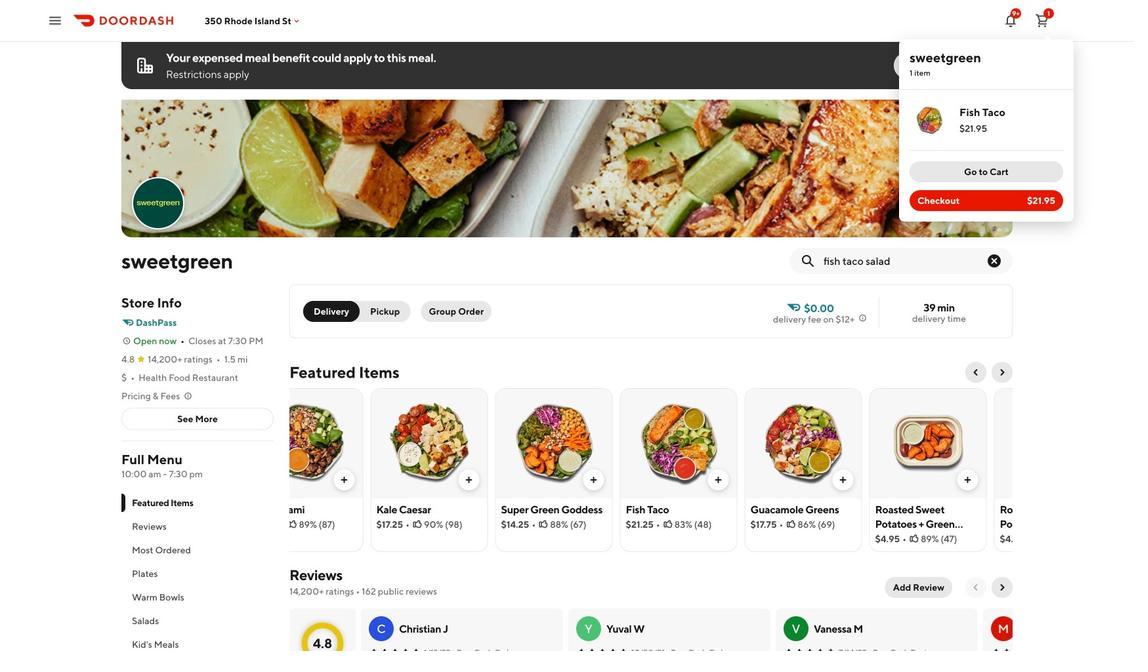 Task type: describe. For each thing, give the bounding box(es) containing it.
kale caesar image
[[371, 389, 487, 499]]

add item to cart image for shroomami image
[[339, 475, 349, 486]]

roasted sweet potatoes + hot honey mustard image
[[995, 389, 1111, 499]]

super green goddess image
[[496, 389, 612, 499]]

add item to cart image for roasted sweet potatoes + green goddess ranch image
[[962, 475, 973, 486]]

0 horizontal spatial fish taco image
[[621, 389, 737, 499]]

next image
[[997, 583, 1007, 593]]

add item to cart image for super green goddess image
[[588, 475, 599, 486]]

previous image
[[971, 583, 981, 593]]

roasted sweet potatoes + green goddess ranch image
[[870, 389, 986, 499]]

Item Search search field
[[824, 254, 986, 268]]



Task type: vqa. For each thing, say whether or not it's contained in the screenshot.
"Roasted Sweet Potatoes + Hot Honey Mustard" image
yes



Task type: locate. For each thing, give the bounding box(es) containing it.
1 vertical spatial fish taco image
[[621, 389, 737, 499]]

add item to cart image for kale caesar image
[[464, 475, 474, 486]]

4 add item to cart image from the left
[[838, 475, 848, 486]]

fish taco image
[[910, 100, 949, 140], [621, 389, 737, 499]]

0 vertical spatial fish taco image
[[910, 100, 949, 140]]

notification bell image
[[1003, 13, 1019, 29]]

None radio
[[303, 301, 360, 322], [352, 301, 410, 322], [303, 301, 360, 322], [352, 301, 410, 322]]

1 horizontal spatial fish taco image
[[910, 100, 949, 140]]

1 horizontal spatial add item to cart image
[[962, 475, 973, 486]]

add item to cart image
[[713, 475, 724, 486], [962, 475, 973, 486]]

previous button of carousel image
[[971, 368, 981, 378]]

3 add item to cart image from the left
[[588, 475, 599, 486]]

shroomami image
[[246, 389, 363, 499]]

2 add item to cart image from the left
[[962, 475, 973, 486]]

open menu image
[[47, 13, 63, 29]]

2 add item to cart image from the left
[[464, 475, 474, 486]]

1 items, open order cart image
[[1034, 13, 1050, 29]]

0 horizontal spatial add item to cart image
[[713, 475, 724, 486]]

sweetgreen image
[[121, 100, 1013, 238], [133, 179, 183, 228]]

1 add item to cart image from the left
[[713, 475, 724, 486]]

heading
[[289, 362, 399, 383]]

add item to cart image for guacamole greens image on the bottom
[[838, 475, 848, 486]]

next button of carousel image
[[997, 368, 1007, 378]]

add item to cart image for left fish taco image
[[713, 475, 724, 486]]

1 add item to cart image from the left
[[339, 475, 349, 486]]

add item to cart image
[[339, 475, 349, 486], [464, 475, 474, 486], [588, 475, 599, 486], [838, 475, 848, 486]]

guacamole greens image
[[745, 389, 861, 499]]

order methods option group
[[303, 301, 410, 322]]



